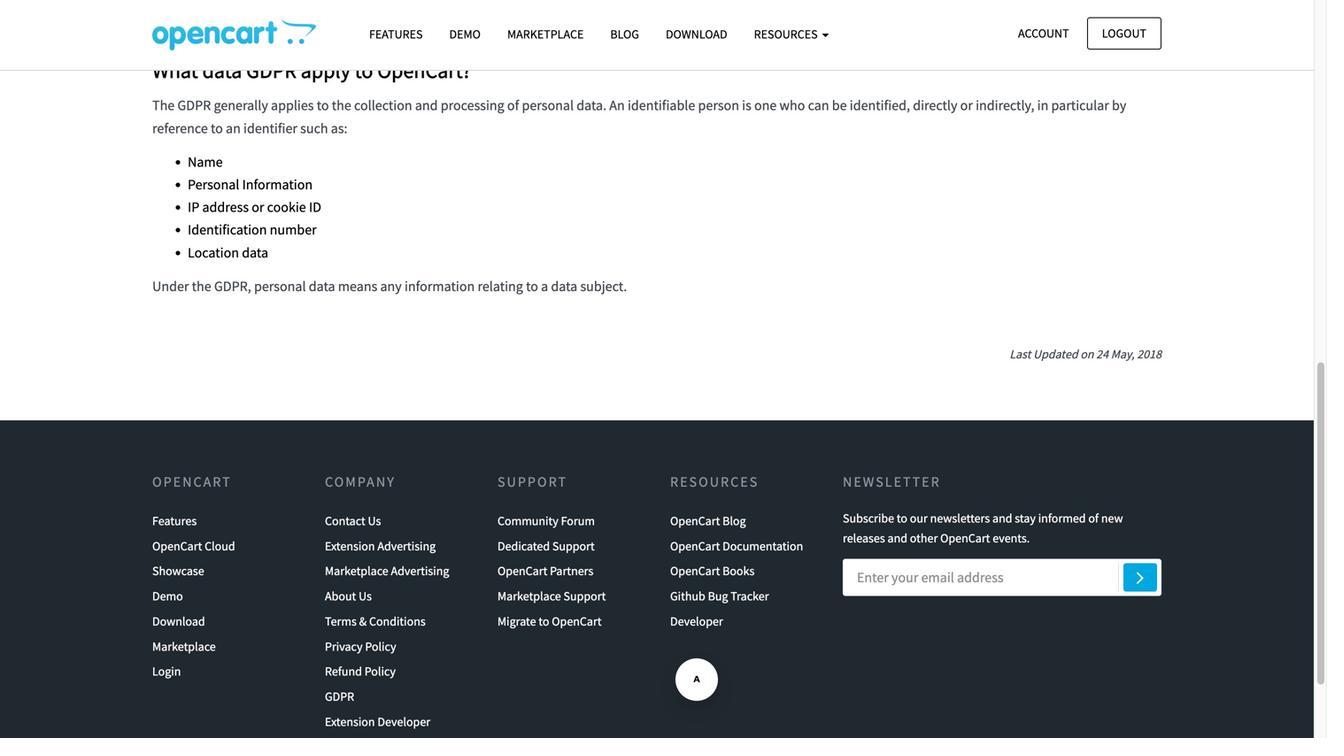 Task type: locate. For each thing, give the bounding box(es) containing it.
demo down showcase link
[[152, 589, 183, 604]]

policy down privacy policy link
[[365, 664, 396, 680]]

1 horizontal spatial download link
[[653, 19, 741, 50]]

1 horizontal spatial blog
[[723, 513, 746, 529]]

gdpr
[[246, 57, 297, 84], [177, 97, 211, 114], [325, 689, 354, 705]]

id
[[309, 198, 321, 216]]

tracker
[[731, 589, 769, 604]]

0 vertical spatial features
[[369, 26, 423, 42]]

advertising down extension advertising link
[[391, 563, 449, 579]]

1 horizontal spatial download
[[666, 26, 728, 42]]

0 vertical spatial personal
[[522, 97, 574, 114]]

newsletter
[[843, 473, 941, 491]]

2 vertical spatial support
[[564, 589, 606, 604]]

2 extension from the top
[[325, 714, 375, 730]]

us for about us
[[359, 589, 372, 604]]

cookie
[[267, 198, 306, 216]]

opencart for opencart books
[[670, 563, 720, 579]]

opencart down newsletters
[[941, 530, 990, 546]]

1 horizontal spatial personal
[[522, 97, 574, 114]]

opencart down marketplace support link
[[552, 614, 602, 630]]

to left our
[[897, 510, 908, 526]]

0 vertical spatial of
[[507, 97, 519, 114]]

1 vertical spatial features link
[[152, 509, 197, 534]]

1 horizontal spatial developer
[[670, 614, 723, 630]]

download for blog
[[666, 26, 728, 42]]

1 vertical spatial marketplace link
[[152, 634, 216, 660]]

extension down contact us link
[[325, 538, 375, 554]]

personal
[[522, 97, 574, 114], [254, 278, 306, 295]]

0 vertical spatial features link
[[356, 19, 436, 50]]

1 vertical spatial personal
[[254, 278, 306, 295]]

advertising
[[378, 538, 436, 554], [391, 563, 449, 579]]

0 vertical spatial demo link
[[436, 19, 494, 50]]

opencart books link
[[670, 559, 755, 584]]

resources link
[[741, 19, 843, 50]]

blog up an
[[610, 26, 639, 42]]

other
[[910, 530, 938, 546]]

blog up opencart documentation
[[723, 513, 746, 529]]

1 vertical spatial demo link
[[152, 584, 183, 609]]

demo link up opencart? on the top of the page
[[436, 19, 494, 50]]

opencart cloud link
[[152, 534, 235, 559]]

developer down refund policy link
[[378, 714, 431, 730]]

0 vertical spatial gdpr
[[246, 57, 297, 84]]

marketplace support
[[498, 589, 606, 604]]

0 vertical spatial us
[[368, 513, 381, 529]]

opencart?
[[377, 57, 471, 84]]

contact us
[[325, 513, 381, 529]]

marketplace link
[[494, 19, 597, 50], [152, 634, 216, 660]]

login link
[[152, 660, 181, 685]]

opencart for opencart blog
[[670, 513, 720, 529]]

developer down github
[[670, 614, 723, 630]]

0 vertical spatial marketplace link
[[494, 19, 597, 50]]

1 vertical spatial developer
[[378, 714, 431, 730]]

reference
[[152, 119, 208, 137]]

community
[[498, 513, 559, 529]]

to left an
[[211, 119, 223, 137]]

dedicated support link
[[498, 534, 595, 559]]

or right directly
[[961, 97, 973, 114]]

1 horizontal spatial gdpr
[[246, 57, 297, 84]]

features up opencart? on the top of the page
[[369, 26, 423, 42]]

1 vertical spatial blog
[[723, 513, 746, 529]]

resources inside resources link
[[754, 26, 820, 42]]

of inside subscribe to our newsletters and stay informed of new releases and other opencart events.
[[1089, 510, 1099, 526]]

about us
[[325, 589, 372, 604]]

1 vertical spatial gdpr
[[177, 97, 211, 114]]

opencart documentation link
[[670, 534, 803, 559]]

support up community
[[498, 473, 568, 491]]

applies
[[271, 97, 314, 114]]

advertising for marketplace advertising
[[391, 563, 449, 579]]

marketplace link up login
[[152, 634, 216, 660]]

to
[[355, 57, 373, 84], [317, 97, 329, 114], [211, 119, 223, 137], [526, 278, 538, 295], [897, 510, 908, 526], [539, 614, 549, 630]]

github bug tracker
[[670, 589, 769, 604]]

0 vertical spatial extension
[[325, 538, 375, 554]]

1 vertical spatial of
[[1089, 510, 1099, 526]]

to left a
[[526, 278, 538, 295]]

download link up person
[[653, 19, 741, 50]]

extension inside extension advertising link
[[325, 538, 375, 554]]

gdpr up reference
[[177, 97, 211, 114]]

marketplace inside 'link'
[[507, 26, 584, 42]]

1 vertical spatial download link
[[152, 609, 205, 634]]

download
[[666, 26, 728, 42], [152, 614, 205, 630]]

features link for opencart cloud
[[152, 509, 197, 534]]

1 horizontal spatial marketplace link
[[494, 19, 597, 50]]

0 horizontal spatial gdpr
[[177, 97, 211, 114]]

contact
[[325, 513, 365, 529]]

us right about
[[359, 589, 372, 604]]

0 vertical spatial or
[[961, 97, 973, 114]]

download right blog link at the top of page
[[666, 26, 728, 42]]

data left means
[[309, 278, 335, 295]]

personal inside the gdpr generally applies to the collection and processing of personal data. an identifiable person is one who can be identified, directly or indirectly, in particular by reference to an identifier such as:
[[522, 97, 574, 114]]

of inside the gdpr generally applies to the collection and processing of personal data. an identifiable person is one who can be identified, directly or indirectly, in particular by reference to an identifier such as:
[[507, 97, 519, 114]]

1 vertical spatial us
[[359, 589, 372, 604]]

1 vertical spatial download
[[152, 614, 205, 630]]

opencart up opencart documentation
[[670, 513, 720, 529]]

0 vertical spatial download link
[[653, 19, 741, 50]]

features link for demo
[[356, 19, 436, 50]]

support down partners at the left bottom of page
[[564, 589, 606, 604]]

1 vertical spatial extension
[[325, 714, 375, 730]]

1 horizontal spatial of
[[1089, 510, 1099, 526]]

of left new
[[1089, 510, 1099, 526]]

the right the under
[[192, 278, 211, 295]]

gdpr down refund at the bottom of page
[[325, 689, 354, 705]]

0 horizontal spatial demo
[[152, 589, 183, 604]]

0 horizontal spatial the
[[192, 278, 211, 295]]

events.
[[993, 530, 1030, 546]]

resources
[[754, 26, 820, 42], [670, 473, 759, 491]]

the up "as:"
[[332, 97, 351, 114]]

marketplace up migrate
[[498, 589, 561, 604]]

policy
[[365, 639, 396, 655], [365, 664, 396, 680]]

about us link
[[325, 584, 372, 609]]

marketplace for the leftmost marketplace 'link'
[[152, 639, 216, 655]]

showcase link
[[152, 559, 204, 584]]

on
[[1081, 347, 1094, 362]]

opencart up github
[[670, 563, 720, 579]]

0 vertical spatial advertising
[[378, 538, 436, 554]]

the inside the gdpr generally applies to the collection and processing of personal data. an identifiable person is one who can be identified, directly or indirectly, in particular by reference to an identifier such as:
[[332, 97, 351, 114]]

us up extension advertising
[[368, 513, 381, 529]]

features up 'opencart cloud'
[[152, 513, 197, 529]]

data down opencart - gdpr image at the top left of page
[[202, 57, 242, 84]]

1 vertical spatial or
[[252, 198, 264, 216]]

support up partners at the left bottom of page
[[553, 538, 595, 554]]

extension down gdpr link
[[325, 714, 375, 730]]

1 vertical spatial policy
[[365, 664, 396, 680]]

support for marketplace
[[564, 589, 606, 604]]

and right give
[[216, 15, 239, 33]]

support for dedicated
[[553, 538, 595, 554]]

opencart down opencart blog link
[[670, 538, 720, 554]]

blog
[[610, 26, 639, 42], [723, 513, 746, 529]]

0 vertical spatial blog
[[610, 26, 639, 42]]

advertising up marketplace advertising
[[378, 538, 436, 554]]

and
[[216, 15, 239, 33], [415, 97, 438, 114], [993, 510, 1013, 526], [888, 530, 908, 546]]

download link down showcase link
[[152, 609, 205, 634]]

documentation
[[723, 538, 803, 554]]

0 vertical spatial download
[[666, 26, 728, 42]]

features link up 'opencart cloud'
[[152, 509, 197, 534]]

opencart up showcase
[[152, 538, 202, 554]]

marketplace for marketplace advertising
[[325, 563, 389, 579]]

opencart down dedicated
[[498, 563, 548, 579]]

0 horizontal spatial or
[[252, 198, 264, 216]]

give
[[188, 15, 214, 33]]

features link
[[356, 19, 436, 50], [152, 509, 197, 534]]

and up events.
[[993, 510, 1013, 526]]

as:
[[331, 119, 348, 137]]

extension inside extension developer link
[[325, 714, 375, 730]]

marketplace link up data.
[[494, 19, 597, 50]]

marketplace
[[507, 26, 584, 42], [325, 563, 389, 579], [498, 589, 561, 604], [152, 639, 216, 655]]

github
[[670, 589, 706, 604]]

opencart documentation
[[670, 538, 803, 554]]

0 horizontal spatial features link
[[152, 509, 197, 534]]

support
[[498, 473, 568, 491], [553, 538, 595, 554], [564, 589, 606, 604]]

ip
[[188, 198, 199, 216]]

Enter your email address text field
[[843, 559, 1162, 597]]

consent
[[301, 15, 348, 33]]

1 horizontal spatial or
[[961, 97, 973, 114]]

1 horizontal spatial the
[[332, 97, 351, 114]]

is
[[742, 97, 752, 114]]

marketplace up about us
[[325, 563, 389, 579]]

1 horizontal spatial features
[[369, 26, 423, 42]]

0 vertical spatial the
[[332, 97, 351, 114]]

us inside contact us link
[[368, 513, 381, 529]]

privacy
[[325, 639, 363, 655]]

of right processing
[[507, 97, 519, 114]]

1 vertical spatial demo
[[152, 589, 183, 604]]

us inside about us link
[[359, 589, 372, 604]]

1 vertical spatial the
[[192, 278, 211, 295]]

2 vertical spatial gdpr
[[325, 689, 354, 705]]

0 horizontal spatial download
[[152, 614, 205, 630]]

0 vertical spatial resources
[[754, 26, 820, 42]]

0 horizontal spatial of
[[507, 97, 519, 114]]

demo link down showcase
[[152, 584, 183, 609]]

means
[[338, 278, 377, 295]]

policy down terms & conditions link
[[365, 639, 396, 655]]

1 horizontal spatial demo
[[449, 26, 481, 42]]

0 horizontal spatial developer
[[378, 714, 431, 730]]

apply
[[301, 57, 351, 84]]

0 horizontal spatial download link
[[152, 609, 205, 634]]

to right apply
[[355, 57, 373, 84]]

personal right gdpr, at the left of page
[[254, 278, 306, 295]]

gdpr link
[[325, 685, 354, 710]]

resources up "opencart blog"
[[670, 473, 759, 491]]

marketplace up login
[[152, 639, 216, 655]]

2018
[[1137, 347, 1162, 362]]

0 horizontal spatial features
[[152, 513, 197, 529]]

to down marketplace support link
[[539, 614, 549, 630]]

data down the identification in the top left of the page
[[242, 244, 268, 261]]

showcase
[[152, 563, 204, 579]]

by
[[1112, 97, 1127, 114]]

opencart up 'opencart cloud'
[[152, 473, 232, 491]]

0 vertical spatial developer
[[670, 614, 723, 630]]

under the gdpr, personal data means any information relating to a data subject.
[[152, 278, 627, 295]]

terms & conditions
[[325, 614, 426, 630]]

gdpr up applies
[[246, 57, 297, 84]]

resources up who
[[754, 26, 820, 42]]

or left the cookie
[[252, 198, 264, 216]]

1 vertical spatial support
[[553, 538, 595, 554]]

stay
[[1015, 510, 1036, 526]]

1 vertical spatial advertising
[[391, 563, 449, 579]]

opencart for opencart documentation
[[670, 538, 720, 554]]

1 horizontal spatial features link
[[356, 19, 436, 50]]

marketplace advertising link
[[325, 559, 449, 584]]

opencart partners
[[498, 563, 594, 579]]

dedicated
[[498, 538, 550, 554]]

information
[[242, 176, 313, 193]]

demo up opencart? on the top of the page
[[449, 26, 481, 42]]

personal left data.
[[522, 97, 574, 114]]

1 extension from the top
[[325, 538, 375, 554]]

0 vertical spatial policy
[[365, 639, 396, 655]]

marketplace left blog link at the top of page
[[507, 26, 584, 42]]

opencart blog
[[670, 513, 746, 529]]

indirectly,
[[976, 97, 1035, 114]]

download down showcase link
[[152, 614, 205, 630]]

information
[[405, 278, 475, 295]]

features link up opencart? on the top of the page
[[356, 19, 436, 50]]

1 vertical spatial features
[[152, 513, 197, 529]]

in
[[1038, 97, 1049, 114]]

and down opencart? on the top of the page
[[415, 97, 438, 114]]

marketplace for marketplace support
[[498, 589, 561, 604]]



Task type: describe. For each thing, give the bounding box(es) containing it.
migrate
[[498, 614, 536, 630]]

gdpr inside the gdpr generally applies to the collection and processing of personal data. an identifiable person is one who can be identified, directly or indirectly, in particular by reference to an identifier such as:
[[177, 97, 211, 114]]

opencart blog link
[[670, 509, 746, 534]]

subscribe
[[843, 510, 895, 526]]

opencart for opencart partners
[[498, 563, 548, 579]]

login
[[152, 664, 181, 680]]

data inside name personal information ip address or cookie id identification number location data
[[242, 244, 268, 261]]

extension developer link
[[325, 710, 431, 735]]

location
[[188, 244, 239, 261]]

policy for privacy policy
[[365, 639, 396, 655]]

opencart for opencart
[[152, 473, 232, 491]]

such
[[300, 119, 328, 137]]

a
[[541, 278, 548, 295]]

extension advertising
[[325, 538, 436, 554]]

releases
[[843, 530, 885, 546]]

an
[[226, 119, 241, 137]]

download for demo
[[152, 614, 205, 630]]

last
[[1010, 347, 1031, 362]]

extension advertising link
[[325, 534, 436, 559]]

personal
[[188, 176, 239, 193]]

migrate to opencart
[[498, 614, 602, 630]]

any
[[380, 278, 402, 295]]

updated
[[1034, 347, 1078, 362]]

1 vertical spatial resources
[[670, 473, 759, 491]]

marketplace advertising
[[325, 563, 449, 579]]

0 horizontal spatial blog
[[610, 26, 639, 42]]

about
[[325, 589, 356, 604]]

refund
[[325, 664, 362, 680]]

relating
[[478, 278, 523, 295]]

0 vertical spatial support
[[498, 473, 568, 491]]

under
[[152, 278, 189, 295]]

to inside 'link'
[[539, 614, 549, 630]]

our
[[910, 510, 928, 526]]

name
[[188, 153, 223, 171]]

dedicated support
[[498, 538, 595, 554]]

&
[[359, 614, 367, 630]]

cloud
[[205, 538, 235, 554]]

1 horizontal spatial demo link
[[436, 19, 494, 50]]

withdraw
[[242, 15, 298, 33]]

extension developer
[[325, 714, 431, 730]]

privacy policy
[[325, 639, 396, 655]]

download link for demo
[[152, 609, 205, 634]]

and left other
[[888, 530, 908, 546]]

number
[[270, 221, 317, 239]]

can
[[808, 97, 829, 114]]

company
[[325, 473, 396, 491]]

subscribe to our newsletters and stay informed of new releases and other opencart events.
[[843, 510, 1123, 546]]

partners
[[550, 563, 594, 579]]

0 horizontal spatial personal
[[254, 278, 306, 295]]

2 horizontal spatial gdpr
[[325, 689, 354, 705]]

opencart inside 'link'
[[552, 614, 602, 630]]

opencart for opencart cloud
[[152, 538, 202, 554]]

marketplace support link
[[498, 584, 606, 609]]

particular
[[1052, 97, 1109, 114]]

account
[[1018, 25, 1069, 41]]

opencart books
[[670, 563, 755, 579]]

gdpr,
[[214, 278, 251, 295]]

name personal information ip address or cookie id identification number location data
[[188, 153, 321, 261]]

or inside name personal information ip address or cookie id identification number location data
[[252, 198, 264, 216]]

or inside the gdpr generally applies to the collection and processing of personal data. an identifiable person is one who can be identified, directly or indirectly, in particular by reference to an identifier such as:
[[961, 97, 973, 114]]

opencart - gdpr image
[[152, 19, 316, 50]]

privacy policy link
[[325, 634, 396, 660]]

collection
[[354, 97, 412, 114]]

0 horizontal spatial marketplace link
[[152, 634, 216, 660]]

give and withdraw consent
[[188, 15, 348, 33]]

what
[[152, 57, 198, 84]]

developer link
[[670, 609, 723, 634]]

24
[[1097, 347, 1109, 362]]

and inside the gdpr generally applies to the collection and processing of personal data. an identifiable person is one who can be identified, directly or indirectly, in particular by reference to an identifier such as:
[[415, 97, 438, 114]]

features for demo
[[369, 26, 423, 42]]

extension for extension developer
[[325, 714, 375, 730]]

blog link
[[597, 19, 653, 50]]

us for contact us
[[368, 513, 381, 529]]

community forum
[[498, 513, 595, 529]]

angle right image
[[1137, 567, 1144, 589]]

migrate to opencart link
[[498, 609, 602, 634]]

extension for extension advertising
[[325, 538, 375, 554]]

features for opencart cloud
[[152, 513, 197, 529]]

opencart inside subscribe to our newsletters and stay informed of new releases and other opencart events.
[[941, 530, 990, 546]]

data.
[[577, 97, 607, 114]]

identification
[[188, 221, 267, 239]]

logout link
[[1087, 17, 1162, 50]]

may,
[[1111, 347, 1135, 362]]

refund policy
[[325, 664, 396, 680]]

logout
[[1102, 25, 1147, 41]]

to up such
[[317, 97, 329, 114]]

terms & conditions link
[[325, 609, 426, 634]]

data right a
[[551, 278, 578, 295]]

subject.
[[580, 278, 627, 295]]

person
[[698, 97, 739, 114]]

policy for refund policy
[[365, 664, 396, 680]]

what data gdpr apply to opencart?
[[152, 57, 471, 84]]

directly
[[913, 97, 958, 114]]

to inside subscribe to our newsletters and stay informed of new releases and other opencart events.
[[897, 510, 908, 526]]

terms
[[325, 614, 357, 630]]

refund policy link
[[325, 660, 396, 685]]

address
[[202, 198, 249, 216]]

who
[[780, 97, 805, 114]]

advertising for extension advertising
[[378, 538, 436, 554]]

forum
[[561, 513, 595, 529]]

opencart partners link
[[498, 559, 594, 584]]

0 horizontal spatial demo link
[[152, 584, 183, 609]]

contact us link
[[325, 509, 381, 534]]

one
[[755, 97, 777, 114]]

the
[[152, 97, 175, 114]]

marketplace for the topmost marketplace 'link'
[[507, 26, 584, 42]]

an
[[610, 97, 625, 114]]

download link for blog
[[653, 19, 741, 50]]

conditions
[[369, 614, 426, 630]]

processing
[[441, 97, 505, 114]]

account link
[[1003, 17, 1084, 50]]

opencart cloud
[[152, 538, 235, 554]]

0 vertical spatial demo
[[449, 26, 481, 42]]



Task type: vqa. For each thing, say whether or not it's contained in the screenshot.
Policy related to Privacy Policy
yes



